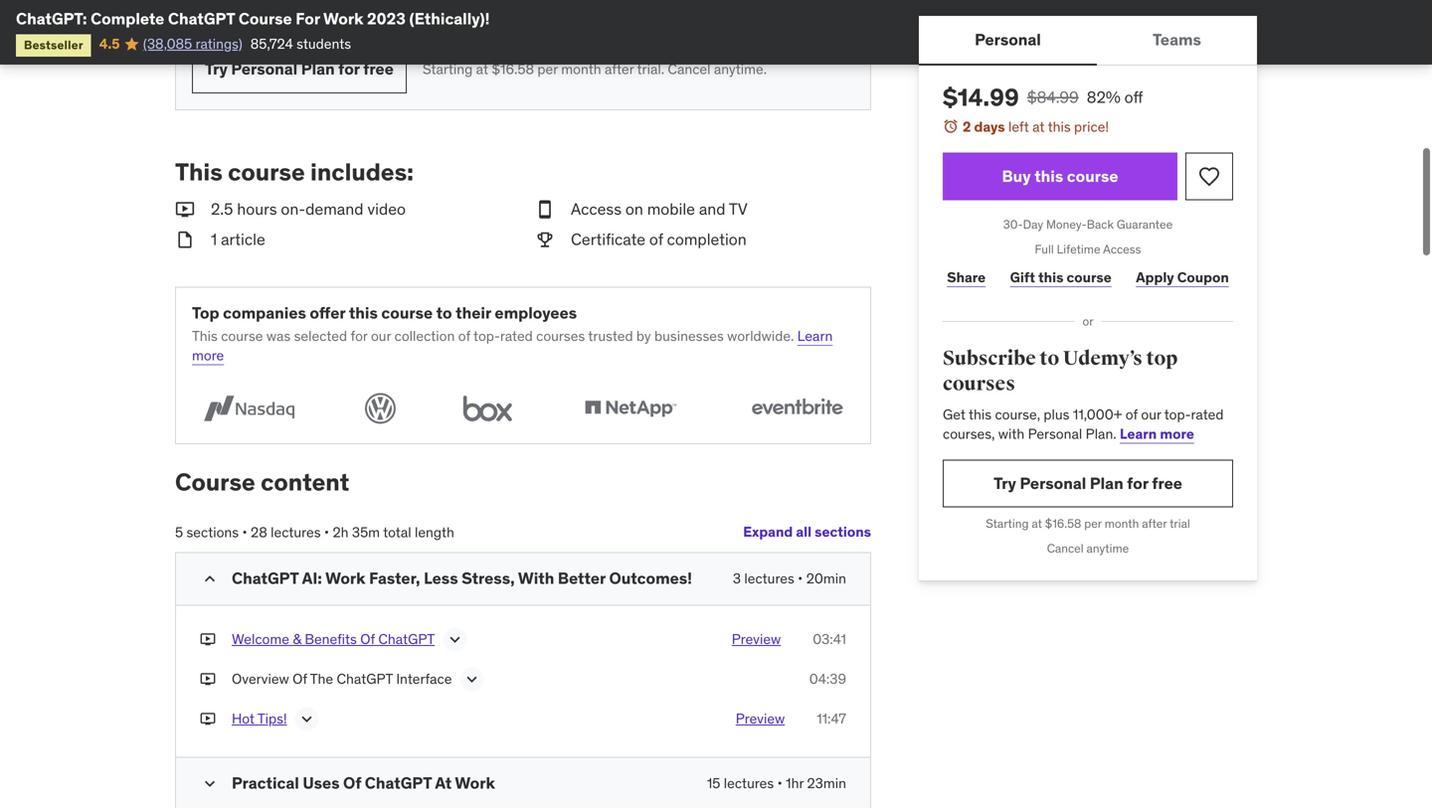 Task type: vqa. For each thing, say whether or not it's contained in the screenshot.
the bottom Try
yes



Task type: locate. For each thing, give the bounding box(es) containing it.
after for trial
[[1142, 516, 1167, 532]]

0 vertical spatial access
[[571, 199, 622, 219]]

try personal plan for free link
[[192, 46, 407, 93], [943, 460, 1233, 508]]

month inside the thrive in your career element
[[561, 60, 601, 78]]

anytime
[[1087, 541, 1129, 556]]

• for 5 sections • 28 lectures • 2h 35m total length
[[242, 523, 247, 541]]

xsmall image left hot
[[200, 710, 216, 729]]

chatgpt up interface at the left of page
[[378, 631, 435, 649]]

0 horizontal spatial starting
[[423, 60, 473, 78]]

2.5
[[211, 199, 233, 219]]

for down top companies offer this course to their employees
[[351, 327, 368, 345]]

to left udemy's
[[1040, 347, 1059, 371]]

starting inside the thrive in your career element
[[423, 60, 473, 78]]

work right 'at'
[[455, 773, 495, 794]]

1 vertical spatial learn more link
[[1120, 425, 1194, 443]]

this for buy
[[1035, 166, 1063, 186]]

$16.58 for starting at $16.58 per month after trial cancel anytime
[[1045, 516, 1082, 532]]

courses down employees
[[536, 327, 585, 345]]

month left trial.
[[561, 60, 601, 78]]

learn right plan.
[[1120, 425, 1157, 443]]

0 horizontal spatial learn
[[797, 327, 833, 345]]

access
[[571, 199, 622, 219], [1103, 242, 1141, 257]]

1 vertical spatial free
[[1152, 473, 1183, 494]]

1 vertical spatial rated
[[1191, 406, 1224, 423]]

our down top companies offer this course to their employees
[[371, 327, 391, 345]]

of right benefits
[[360, 631, 375, 649]]

learn more link for subscribe to udemy's top courses
[[1120, 425, 1194, 443]]

collection
[[394, 327, 455, 345]]

starting down (ethically)!
[[423, 60, 473, 78]]

our right 11,000+
[[1141, 406, 1161, 423]]

for down students
[[338, 59, 360, 79]]

0 vertical spatial try personal plan for free
[[205, 59, 394, 79]]

0 horizontal spatial month
[[561, 60, 601, 78]]

learn inside learn more
[[797, 327, 833, 345]]

the
[[310, 670, 333, 688]]

wishlist image
[[1198, 165, 1221, 189]]

1 vertical spatial lectures
[[744, 570, 795, 588]]

personal down 85,724
[[231, 59, 298, 79]]

1 vertical spatial access
[[1103, 242, 1141, 257]]

gift this course
[[1010, 268, 1112, 286]]

try for the bottommost try personal plan for free link
[[994, 473, 1016, 494]]

plan
[[301, 59, 335, 79], [1090, 473, 1124, 494]]

1 sections from the left
[[815, 523, 871, 541]]

0 vertical spatial work
[[323, 8, 364, 29]]

cancel inside the thrive in your career element
[[668, 60, 711, 78]]

0 horizontal spatial sections
[[186, 523, 239, 541]]

1 vertical spatial $16.58
[[1045, 516, 1082, 532]]

gift
[[1010, 268, 1035, 286]]

15 lectures • 1hr 23min
[[707, 775, 846, 793]]

per
[[538, 60, 558, 78], [1084, 516, 1102, 532]]

small image for practical
[[200, 774, 220, 794]]

$16.58 inside the thrive in your career element
[[492, 60, 534, 78]]

this for this course was selected for our collection of top-rated courses trusted by businesses worldwide.
[[192, 327, 218, 345]]

(38,085
[[143, 35, 192, 53]]

0 vertical spatial $16.58
[[492, 60, 534, 78]]

0 vertical spatial to
[[436, 303, 452, 323]]

1 vertical spatial small image
[[200, 569, 220, 589]]

small image
[[535, 199, 555, 221], [175, 229, 195, 251], [535, 229, 555, 251]]

after inside starting at $16.58 per month after trial cancel anytime
[[1142, 516, 1167, 532]]

overview
[[232, 670, 289, 688]]

1 horizontal spatial show lecture description image
[[445, 630, 465, 650]]

1 vertical spatial this
[[192, 327, 218, 345]]

buy
[[1002, 166, 1031, 186]]

teams
[[1153, 29, 1201, 50]]

try down 'with' in the right bottom of the page
[[994, 473, 1016, 494]]

• left 1hr
[[777, 775, 783, 793]]

show lecture description image
[[462, 670, 482, 690]]

1 horizontal spatial month
[[1105, 516, 1139, 532]]

1 horizontal spatial rated
[[1191, 406, 1224, 423]]

0 vertical spatial show lecture description image
[[445, 630, 465, 650]]

1 vertical spatial at
[[1033, 118, 1045, 136]]

length
[[415, 523, 454, 541]]

1 horizontal spatial sections
[[815, 523, 871, 541]]

of down access on mobile and tv
[[649, 229, 663, 250]]

work
[[323, 8, 364, 29], [325, 568, 366, 589], [455, 773, 495, 794]]

top- down "their"
[[474, 327, 500, 345]]

1 horizontal spatial to
[[1040, 347, 1059, 371]]

per inside the thrive in your career element
[[538, 60, 558, 78]]

cancel left anytime
[[1047, 541, 1084, 556]]

plan inside the thrive in your career element
[[301, 59, 335, 79]]

learn more link down employees
[[192, 327, 833, 365]]

0 vertical spatial lectures
[[271, 523, 321, 541]]

rated
[[500, 327, 533, 345], [1191, 406, 1224, 423]]

show lecture description image up show lecture description image
[[445, 630, 465, 650]]

this for gift
[[1038, 268, 1064, 286]]

2 vertical spatial at
[[1032, 516, 1042, 532]]

learn more down employees
[[192, 327, 833, 365]]

0 horizontal spatial our
[[371, 327, 391, 345]]

of right uses
[[343, 773, 361, 794]]

coupon
[[1177, 268, 1229, 286]]

xsmall image
[[200, 670, 216, 689]]

show lecture description image right tips!
[[297, 710, 317, 730]]

xsmall image for welcome & benefits of chatgpt
[[200, 630, 216, 650]]

interface
[[396, 670, 452, 688]]

0 horizontal spatial learn more link
[[192, 327, 833, 365]]

0 vertical spatial after
[[605, 60, 634, 78]]

(38,085 ratings)
[[143, 35, 242, 53]]

teams button
[[1097, 16, 1257, 64]]

plan.
[[1086, 425, 1117, 443]]

after inside the thrive in your career element
[[605, 60, 634, 78]]

$14.99
[[943, 83, 1019, 112]]

work up students
[[323, 8, 364, 29]]

• left 20min
[[798, 570, 803, 588]]

expand all sections
[[743, 523, 871, 541]]

1 vertical spatial after
[[1142, 516, 1167, 532]]

2 vertical spatial small image
[[200, 774, 220, 794]]

1 horizontal spatial learn more link
[[1120, 425, 1194, 443]]

learn for subscribe to udemy's top courses
[[1120, 425, 1157, 443]]

2 vertical spatial work
[[455, 773, 495, 794]]

2 sections from the left
[[186, 523, 239, 541]]

1hr
[[786, 775, 804, 793]]

•
[[242, 523, 247, 541], [324, 523, 329, 541], [798, 570, 803, 588], [777, 775, 783, 793]]

1 vertical spatial top-
[[1164, 406, 1191, 423]]

for for the bottommost try personal plan for free link
[[1127, 473, 1149, 494]]

• for 15 lectures • 1hr 23min
[[777, 775, 783, 793]]

of right 11,000+
[[1126, 406, 1138, 423]]

2 vertical spatial for
[[1127, 473, 1149, 494]]

1 horizontal spatial starting
[[986, 516, 1029, 532]]

chatgpt right the
[[337, 670, 393, 688]]

5
[[175, 523, 183, 541]]

at inside starting at $16.58 per month after trial cancel anytime
[[1032, 516, 1042, 532]]

udemy's
[[1063, 347, 1143, 371]]

0 vertical spatial try
[[205, 59, 228, 79]]

0 vertical spatial free
[[363, 59, 394, 79]]

of down "their"
[[458, 327, 470, 345]]

chatgpt ai: work faster, less stress, with better outcomes!
[[232, 568, 692, 589]]

course down lifetime
[[1067, 268, 1112, 286]]

cancel inside starting at $16.58 per month after trial cancel anytime
[[1047, 541, 1084, 556]]

per inside starting at $16.58 per month after trial cancel anytime
[[1084, 516, 1102, 532]]

this down top
[[192, 327, 218, 345]]

chatgpt
[[168, 8, 235, 29], [232, 568, 299, 589], [378, 631, 435, 649], [337, 670, 393, 688], [365, 773, 432, 794]]

1 vertical spatial of
[[458, 327, 470, 345]]

1 horizontal spatial try
[[994, 473, 1016, 494]]

this down $84.99
[[1048, 118, 1071, 136]]

1 vertical spatial xsmall image
[[200, 710, 216, 729]]

0 vertical spatial try personal plan for free link
[[192, 46, 407, 93]]

0 horizontal spatial rated
[[500, 327, 533, 345]]

0 horizontal spatial access
[[571, 199, 622, 219]]

work right the ai:
[[325, 568, 366, 589]]

0 vertical spatial our
[[371, 327, 391, 345]]

1 vertical spatial to
[[1040, 347, 1059, 371]]

0 vertical spatial month
[[561, 60, 601, 78]]

xsmall image up xsmall image
[[200, 630, 216, 650]]

0 horizontal spatial try personal plan for free
[[205, 59, 394, 79]]

0 horizontal spatial show lecture description image
[[297, 710, 317, 730]]

small image left on
[[535, 199, 555, 221]]

1 horizontal spatial learn more
[[1120, 425, 1194, 443]]

11,000+
[[1073, 406, 1122, 423]]

course up 85,724
[[239, 8, 292, 29]]

try personal plan for free down plan.
[[994, 473, 1183, 494]]

per for trial.
[[538, 60, 558, 78]]

of left the
[[292, 670, 307, 688]]

lectures for practical uses of chatgpt at work
[[724, 775, 774, 793]]

1 horizontal spatial try personal plan for free link
[[943, 460, 1233, 508]]

0 vertical spatial starting
[[423, 60, 473, 78]]

personal button
[[919, 16, 1097, 64]]

chatgpt:
[[16, 8, 87, 29]]

course,
[[995, 406, 1040, 423]]

1 vertical spatial courses
[[943, 372, 1015, 396]]

on-
[[281, 199, 306, 219]]

2 vertical spatial of
[[1126, 406, 1138, 423]]

xsmall image
[[200, 630, 216, 650], [200, 710, 216, 729]]

0 vertical spatial of
[[649, 229, 663, 250]]

cancel for anytime.
[[668, 60, 711, 78]]

complete
[[91, 8, 164, 29]]

lifetime
[[1057, 242, 1101, 257]]

month up anytime
[[1105, 516, 1139, 532]]

for
[[338, 59, 360, 79], [351, 327, 368, 345], [1127, 473, 1149, 494]]

small image left 1 at left top
[[175, 229, 195, 251]]

try
[[205, 59, 228, 79], [994, 473, 1016, 494]]

this
[[175, 157, 223, 187], [192, 327, 218, 345]]

1 article
[[211, 229, 265, 250]]

1 horizontal spatial per
[[1084, 516, 1102, 532]]

3 lectures • 20min
[[733, 570, 846, 588]]

this inside gift this course "link"
[[1038, 268, 1064, 286]]

small image for certificate
[[535, 229, 555, 251]]

0 horizontal spatial courses
[[536, 327, 585, 345]]

1 xsmall image from the top
[[200, 630, 216, 650]]

0 vertical spatial rated
[[500, 327, 533, 345]]

after left trial.
[[605, 60, 634, 78]]

2.5 hours on-demand video
[[211, 199, 406, 219]]

1 horizontal spatial access
[[1103, 242, 1141, 257]]

0 horizontal spatial learn more
[[192, 327, 833, 365]]

cancel right trial.
[[668, 60, 711, 78]]

free up trial
[[1152, 473, 1183, 494]]

1 vertical spatial more
[[1160, 425, 1194, 443]]

plan down plan.
[[1090, 473, 1124, 494]]

03:41
[[813, 631, 846, 649]]

0 vertical spatial this
[[175, 157, 223, 187]]

1 vertical spatial cancel
[[1047, 541, 1084, 556]]

personal up $14.99
[[975, 29, 1041, 50]]

2 xsmall image from the top
[[200, 710, 216, 729]]

lectures right 28
[[271, 523, 321, 541]]

sections right 5
[[186, 523, 239, 541]]

to inside subscribe to udemy's top courses
[[1040, 347, 1059, 371]]

for for try personal plan for free link in the thrive in your career element
[[338, 59, 360, 79]]

$16.58 inside starting at $16.58 per month after trial cancel anytime
[[1045, 516, 1082, 532]]

for inside the thrive in your career element
[[338, 59, 360, 79]]

starting down 'with' in the right bottom of the page
[[986, 516, 1029, 532]]

for up anytime
[[1127, 473, 1149, 494]]

starting inside starting at $16.58 per month after trial cancel anytime
[[986, 516, 1029, 532]]

0 horizontal spatial try personal plan for free link
[[192, 46, 407, 93]]

show lecture description image for welcome & benefits of chatgpt
[[445, 630, 465, 650]]

month inside starting at $16.58 per month after trial cancel anytime
[[1105, 516, 1139, 532]]

more inside learn more
[[192, 347, 224, 365]]

lectures right 15 on the bottom
[[724, 775, 774, 793]]

ai:
[[302, 568, 322, 589]]

at inside the thrive in your career element
[[476, 60, 488, 78]]

subscribe to udemy's top courses
[[943, 347, 1178, 396]]

course up collection on the top left
[[381, 303, 433, 323]]

0 horizontal spatial plan
[[301, 59, 335, 79]]

practical uses of chatgpt at work
[[232, 773, 495, 794]]

1 vertical spatial for
[[351, 327, 368, 345]]

of inside welcome & benefits of chatgpt button
[[360, 631, 375, 649]]

plan down students
[[301, 59, 335, 79]]

1 vertical spatial learn
[[1120, 425, 1157, 443]]

learn more link right plan.
[[1120, 425, 1194, 443]]

this inside get this course, plus 11,000+ of our top-rated courses, with personal plan.
[[969, 406, 992, 423]]

video
[[367, 199, 406, 219]]

0 vertical spatial at
[[476, 60, 488, 78]]

this for this course includes:
[[175, 157, 223, 187]]

0 vertical spatial of
[[360, 631, 375, 649]]

0 horizontal spatial per
[[538, 60, 558, 78]]

• left 28
[[242, 523, 247, 541]]

0 horizontal spatial top-
[[474, 327, 500, 345]]

chatgpt left 'at'
[[365, 773, 432, 794]]

0 horizontal spatial after
[[605, 60, 634, 78]]

preview down 3
[[732, 631, 781, 649]]

0 vertical spatial plan
[[301, 59, 335, 79]]

1 vertical spatial try
[[994, 473, 1016, 494]]

get
[[943, 406, 966, 423]]

to left "their"
[[436, 303, 452, 323]]

more right plan.
[[1160, 425, 1194, 443]]

learn more right plan.
[[1120, 425, 1194, 443]]

learn right worldwide.
[[797, 327, 833, 345]]

top- down "top"
[[1164, 406, 1191, 423]]

0 horizontal spatial free
[[363, 59, 394, 79]]

small image
[[175, 199, 195, 221], [200, 569, 220, 589], [200, 774, 220, 794]]

chatgpt inside button
[[378, 631, 435, 649]]

subscribe
[[943, 347, 1036, 371]]

1 horizontal spatial try personal plan for free
[[994, 473, 1183, 494]]

0 vertical spatial more
[[192, 347, 224, 365]]

0 horizontal spatial $16.58
[[492, 60, 534, 78]]

access down back
[[1103, 242, 1141, 257]]

this inside buy this course button
[[1035, 166, 1063, 186]]

course up hours
[[228, 157, 305, 187]]

&
[[293, 631, 301, 649]]

learn more
[[192, 327, 833, 365], [1120, 425, 1194, 443]]

1 vertical spatial learn more
[[1120, 425, 1194, 443]]

try inside the thrive in your career element
[[205, 59, 228, 79]]

1 horizontal spatial free
[[1152, 473, 1183, 494]]

free down 2023
[[363, 59, 394, 79]]

personal inside the thrive in your career element
[[231, 59, 298, 79]]

course up 5
[[175, 467, 255, 497]]

bestseller
[[24, 37, 83, 53]]

1 horizontal spatial after
[[1142, 516, 1167, 532]]

thrive in your career element
[[175, 0, 871, 110]]

show lecture description image for hot tips!
[[297, 710, 317, 730]]

try personal plan for free link down for
[[192, 46, 407, 93]]

show lecture description image
[[445, 630, 465, 650], [297, 710, 317, 730]]

offer
[[310, 303, 345, 323]]

free inside the thrive in your career element
[[363, 59, 394, 79]]

try personal plan for free link down plan.
[[943, 460, 1233, 508]]

82%
[[1087, 87, 1121, 107]]

2 vertical spatial lectures
[[724, 775, 774, 793]]

try personal plan for free down 85,724 students
[[205, 59, 394, 79]]

preview up 15 lectures • 1hr 23min
[[736, 710, 785, 728]]

1 vertical spatial of
[[292, 670, 307, 688]]

this up 2.5 at the left top of page
[[175, 157, 223, 187]]

this right buy
[[1035, 166, 1063, 186]]

small image left certificate
[[535, 229, 555, 251]]

this right gift
[[1038, 268, 1064, 286]]

this up courses,
[[969, 406, 992, 423]]

better
[[558, 568, 606, 589]]

sections right all
[[815, 523, 871, 541]]

courses inside subscribe to udemy's top courses
[[943, 372, 1015, 396]]

lectures right 3
[[744, 570, 795, 588]]

employees
[[495, 303, 577, 323]]

and
[[699, 199, 726, 219]]

0 horizontal spatial cancel
[[668, 60, 711, 78]]

0 vertical spatial xsmall image
[[200, 630, 216, 650]]

1 horizontal spatial more
[[1160, 425, 1194, 443]]

mobile
[[647, 199, 695, 219]]

personal down "plus"
[[1028, 425, 1082, 443]]

course up back
[[1067, 166, 1118, 186]]

hot tips!
[[232, 710, 287, 728]]

• for 3 lectures • 20min
[[798, 570, 803, 588]]

0 horizontal spatial try
[[205, 59, 228, 79]]

practical
[[232, 773, 299, 794]]

tab list
[[919, 16, 1257, 66]]

access up certificate
[[571, 199, 622, 219]]

after left trial
[[1142, 516, 1167, 532]]

try down ratings)
[[205, 59, 228, 79]]

courses down the subscribe
[[943, 372, 1015, 396]]

more down top
[[192, 347, 224, 365]]

companies
[[223, 303, 306, 323]]

1 horizontal spatial our
[[1141, 406, 1161, 423]]



Task type: describe. For each thing, give the bounding box(es) containing it.
hot tips! button
[[232, 710, 287, 734]]

plus
[[1044, 406, 1070, 423]]

or
[[1083, 314, 1094, 329]]

learn more link for top companies offer this course to their employees
[[192, 327, 833, 365]]

04:39
[[809, 670, 846, 688]]

top- inside get this course, plus 11,000+ of our top-rated courses, with personal plan.
[[1164, 406, 1191, 423]]

20min
[[806, 570, 846, 588]]

more for top companies offer this course to their employees
[[192, 347, 224, 365]]

this right the offer
[[349, 303, 378, 323]]

their
[[456, 303, 491, 323]]

work for chatgpt
[[455, 773, 495, 794]]

top
[[1146, 347, 1178, 371]]

1 vertical spatial course
[[175, 467, 255, 497]]

85,724 students
[[250, 35, 351, 53]]

demand
[[305, 199, 364, 219]]

eventbrite image
[[740, 390, 854, 427]]

course inside "link"
[[1067, 268, 1112, 286]]

sections inside expand all sections dropdown button
[[815, 523, 871, 541]]

back
[[1087, 217, 1114, 232]]

at
[[435, 773, 452, 794]]

at for starting at $16.58 per month after trial cancel anytime
[[1032, 516, 1042, 532]]

trial
[[1170, 516, 1190, 532]]

learn more for subscribe to udemy's top courses
[[1120, 425, 1194, 443]]

2 days left at this price!
[[963, 118, 1109, 136]]

box image
[[455, 390, 521, 427]]

work for course
[[323, 8, 364, 29]]

apply coupon
[[1136, 268, 1229, 286]]

more for subscribe to udemy's top courses
[[1160, 425, 1194, 443]]

of inside get this course, plus 11,000+ of our top-rated courses, with personal plan.
[[1126, 406, 1138, 423]]

personal inside button
[[975, 29, 1041, 50]]

1 horizontal spatial of
[[649, 229, 663, 250]]

nasdaq image
[[192, 390, 306, 427]]

28
[[251, 523, 267, 541]]

with
[[518, 568, 554, 589]]

anytime.
[[714, 60, 767, 78]]

(ethically)!
[[409, 8, 490, 29]]

rated inside get this course, plus 11,000+ of our top-rated courses, with personal plan.
[[1191, 406, 1224, 423]]

chatgpt down 28
[[232, 568, 299, 589]]

top companies offer this course to their employees
[[192, 303, 577, 323]]

try for try personal plan for free link in the thrive in your career element
[[205, 59, 228, 79]]

month for trial
[[1105, 516, 1139, 532]]

guarantee
[[1117, 217, 1173, 232]]

starting for starting at $16.58 per month after trial cancel anytime
[[986, 516, 1029, 532]]

all
[[796, 523, 812, 541]]

share button
[[943, 258, 990, 298]]

content
[[261, 467, 349, 497]]

access on mobile and tv
[[571, 199, 748, 219]]

day
[[1023, 217, 1043, 232]]

$16.58 for starting at $16.58 per month after trial. cancel anytime.
[[492, 60, 534, 78]]

tv
[[729, 199, 748, 219]]

starting for starting at $16.58 per month after trial. cancel anytime.
[[423, 60, 473, 78]]

price!
[[1074, 118, 1109, 136]]

personal up starting at $16.58 per month after trial cancel anytime at bottom
[[1020, 473, 1086, 494]]

businesses
[[654, 327, 724, 345]]

certificate of completion
[[571, 229, 747, 250]]

stress,
[[462, 568, 515, 589]]

ratings)
[[196, 35, 242, 53]]

selected
[[294, 327, 347, 345]]

at for starting at $16.58 per month after trial. cancel anytime.
[[476, 60, 488, 78]]

starting at $16.58 per month after trial. cancel anytime.
[[423, 60, 767, 78]]

buy this course button
[[943, 153, 1178, 201]]

volkswagen image
[[359, 390, 402, 427]]

xsmall image for hot tips!
[[200, 710, 216, 729]]

includes:
[[310, 157, 414, 187]]

alarm image
[[943, 118, 959, 134]]

2
[[963, 118, 971, 136]]

off
[[1125, 87, 1143, 107]]

access inside 30-day money-back guarantee full lifetime access
[[1103, 242, 1141, 257]]

outcomes!
[[609, 568, 692, 589]]

30-
[[1003, 217, 1023, 232]]

starting at $16.58 per month after trial cancel anytime
[[986, 516, 1190, 556]]

lectures for chatgpt ai: work faster, less stress, with better outcomes!
[[744, 570, 795, 588]]

tips!
[[257, 710, 287, 728]]

0 horizontal spatial to
[[436, 303, 452, 323]]

trial.
[[637, 60, 664, 78]]

this course was selected for our collection of top-rated courses trusted by businesses worldwide.
[[192, 327, 794, 345]]

our inside get this course, plus 11,000+ of our top-rated courses, with personal plan.
[[1141, 406, 1161, 423]]

1 vertical spatial preview
[[736, 710, 785, 728]]

per for trial
[[1084, 516, 1102, 532]]

hot
[[232, 710, 255, 728]]

2h 35m
[[333, 523, 380, 541]]

0 vertical spatial top-
[[474, 327, 500, 345]]

15
[[707, 775, 721, 793]]

0 vertical spatial preview
[[732, 631, 781, 649]]

0 horizontal spatial of
[[458, 327, 470, 345]]

23min
[[807, 775, 846, 793]]

learn for top companies offer this course to their employees
[[797, 327, 833, 345]]

courses,
[[943, 425, 995, 443]]

small image for access
[[535, 199, 555, 221]]

1 vertical spatial work
[[325, 568, 366, 589]]

4.5
[[99, 35, 120, 53]]

after for trial.
[[605, 60, 634, 78]]

left
[[1009, 118, 1029, 136]]

30-day money-back guarantee full lifetime access
[[1003, 217, 1173, 257]]

chatgpt up (38,085 ratings)
[[168, 8, 235, 29]]

hours
[[237, 199, 277, 219]]

cancel for anytime
[[1047, 541, 1084, 556]]

1 vertical spatial try personal plan for free link
[[943, 460, 1233, 508]]

apply
[[1136, 268, 1174, 286]]

overview of the chatgpt interface
[[232, 670, 452, 688]]

tab list containing personal
[[919, 16, 1257, 66]]

trusted
[[588, 327, 633, 345]]

course down companies
[[221, 327, 263, 345]]

month for trial.
[[561, 60, 601, 78]]

for
[[296, 8, 320, 29]]

article
[[221, 229, 265, 250]]

0 vertical spatial course
[[239, 8, 292, 29]]

small image for chatgpt
[[200, 569, 220, 589]]

personal inside get this course, plus 11,000+ of our top-rated courses, with personal plan.
[[1028, 425, 1082, 443]]

$14.99 $84.99 82% off
[[943, 83, 1143, 112]]

try personal plan for free link inside the thrive in your career element
[[192, 46, 407, 93]]

plan for try personal plan for free link in the thrive in your career element
[[301, 59, 335, 79]]

try personal plan for free inside the thrive in your career element
[[205, 59, 394, 79]]

expand
[[743, 523, 793, 541]]

full
[[1035, 242, 1054, 257]]

completion
[[667, 229, 747, 250]]

85,724
[[250, 35, 293, 53]]

• left 2h 35m
[[324, 523, 329, 541]]

gift this course link
[[1006, 258, 1116, 298]]

buy this course
[[1002, 166, 1118, 186]]

plan for the bottommost try personal plan for free link
[[1090, 473, 1124, 494]]

welcome & benefits of chatgpt
[[232, 631, 435, 649]]

welcome
[[232, 631, 289, 649]]

2 vertical spatial of
[[343, 773, 361, 794]]

course inside button
[[1067, 166, 1118, 186]]

this for get
[[969, 406, 992, 423]]

netapp image
[[573, 390, 688, 427]]

small image for 1
[[175, 229, 195, 251]]

apply coupon button
[[1132, 258, 1233, 298]]

3
[[733, 570, 741, 588]]

1 vertical spatial try personal plan for free
[[994, 473, 1183, 494]]

worldwide.
[[727, 327, 794, 345]]

learn more for top companies offer this course to their employees
[[192, 327, 833, 365]]

11:47
[[817, 710, 846, 728]]

0 vertical spatial small image
[[175, 199, 195, 221]]

this course includes:
[[175, 157, 414, 187]]

$84.99
[[1027, 87, 1079, 107]]



